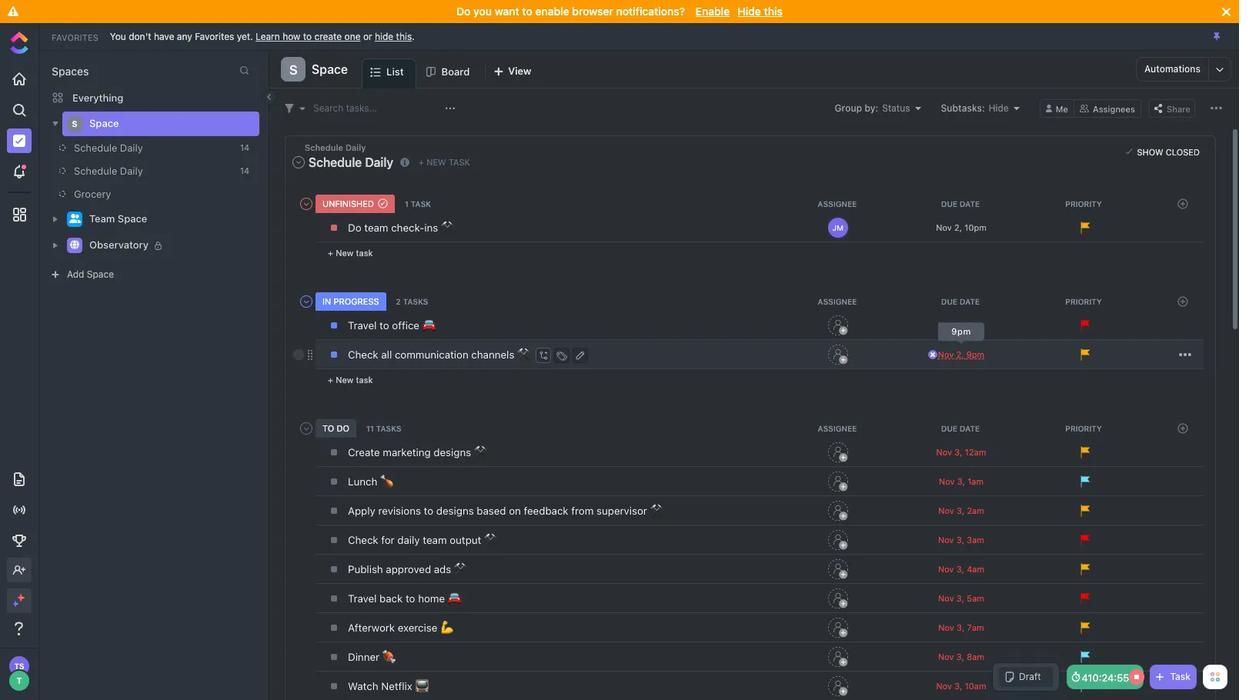 Task type: describe. For each thing, give the bounding box(es) containing it.
view settings image
[[1211, 102, 1223, 114]]

closed
[[1166, 147, 1200, 157]]

nov for nov 2 , 9 pm
[[938, 349, 954, 359]]

3 up 4
[[967, 535, 973, 545]]

🚘 inside travel back to home 🚘 link
[[448, 593, 461, 605]]

due date button for 2 tasks
[[901, 297, 1024, 306]]

by:
[[865, 102, 879, 114]]

daily
[[398, 534, 420, 546]]

spaces
[[52, 65, 89, 78]]

assignee button for 11 tasks
[[778, 424, 901, 433]]

💪
[[440, 622, 454, 634]]

nov for nov 3 , 4 am
[[938, 564, 954, 574]]

daily inside the schedule daily dropdown button
[[365, 155, 393, 169]]

pm for 8
[[972, 320, 985, 330]]

due date button for 1 task
[[901, 199, 1024, 208]]

or
[[363, 30, 372, 42]]

3 down nov 3 , 12 am
[[958, 476, 963, 486]]

want
[[495, 5, 520, 18]]

assignee button for 2 tasks
[[778, 297, 901, 306]]

8 for dinner 🍖
[[967, 652, 973, 662]]

1 horizontal spatial favorites
[[195, 30, 234, 42]]

am for check for daily team output ⚒️
[[973, 535, 985, 545]]

spaces link
[[39, 65, 89, 78]]

7
[[967, 622, 972, 632]]

daily down the tasks...
[[346, 142, 366, 152]]

schedule inside dropdown button
[[309, 155, 362, 169]]

on
[[509, 505, 521, 517]]

assignee for 2 tasks
[[818, 297, 857, 306]]

check all communication channels ⚒️ link
[[344, 342, 773, 368]]

check all communication channels ⚒️
[[348, 349, 531, 361]]

3 left 12
[[955, 447, 960, 457]]

nov for nov 2 , 8 pm
[[938, 320, 954, 330]]

nov 3 , 12 am
[[937, 447, 987, 457]]

2 tasks button
[[394, 297, 434, 306]]

1 schedule daily link from the top
[[38, 136, 234, 159]]

nov 3 , 4 am
[[938, 564, 985, 574]]

task down do team check-ins ⚒️
[[356, 248, 373, 258]]

to left office
[[380, 319, 389, 332]]

.
[[412, 30, 415, 42]]

nov for nov 3 , 7 am
[[939, 622, 955, 632]]

0 vertical spatial 1
[[405, 199, 409, 208]]

, for nov 2 , 10 pm
[[960, 222, 962, 232]]

pm for 9
[[972, 349, 985, 359]]

1 vertical spatial designs
[[436, 505, 474, 517]]

team inside "do team check-ins ⚒️" link
[[364, 222, 388, 234]]

ads
[[434, 563, 451, 576]]

exercise
[[398, 622, 438, 634]]

enable
[[535, 5, 570, 18]]

, for nov 3 , 10 am
[[960, 681, 963, 691]]

am for afterwork exercise 💪
[[972, 622, 985, 632]]

watch
[[348, 680, 379, 693]]

everything
[[72, 91, 123, 104]]

enable
[[696, 5, 730, 18]]

marketing
[[383, 446, 431, 459]]

daily up grocery link
[[120, 165, 143, 177]]

ts
[[14, 662, 24, 671]]

2 for nov 2 , 10 pm
[[955, 222, 960, 232]]

410:24:55
[[1082, 672, 1130, 684]]

watch netflix 📺 link
[[344, 674, 773, 700]]

you don't have any favorites yet. learn how to create one or hide this .
[[110, 30, 415, 42]]

team space
[[89, 213, 147, 225]]

view button
[[487, 59, 538, 89]]

assignees button
[[1075, 99, 1142, 117]]

2 tasks
[[396, 297, 428, 306]]

nov for nov 3 , 5 am
[[939, 593, 954, 603]]

⚒️ inside publish approved ads ⚒️ link
[[454, 563, 467, 576]]

0 vertical spatial this
[[764, 5, 783, 18]]

10 for pm
[[965, 222, 974, 232]]

publish approved ads ⚒️ link
[[344, 556, 773, 583]]

nov 3 , 2 am
[[939, 505, 985, 515]]

based
[[477, 505, 506, 517]]

lunch 🍗 link
[[344, 469, 773, 495]]

am down 12
[[972, 476, 984, 486]]

assignee for 11 tasks
[[818, 424, 857, 433]]

, for nov 3 , 3 am
[[962, 535, 965, 545]]

⚒️ inside check all communication channels ⚒️ link
[[517, 349, 531, 361]]

1 vertical spatial 1
[[968, 476, 972, 486]]

view settings element
[[1207, 99, 1227, 118]]

from
[[572, 505, 594, 517]]

priority for 2 tasks
[[1066, 297, 1102, 306]]

me button
[[1040, 99, 1075, 117]]

travel back to home 🚘 link
[[344, 586, 773, 612]]

2 for nov 2 , 9 pm
[[957, 349, 962, 359]]

travel for travel back to home 🚘
[[348, 593, 377, 605]]

to right how
[[303, 30, 312, 42]]

you
[[474, 5, 492, 18]]

0 vertical spatial + new task
[[419, 157, 470, 167]]

, for nov 3 , 1 am
[[963, 476, 966, 486]]

Search tasks... text field
[[313, 97, 441, 119]]

search
[[313, 102, 344, 114]]

add space
[[67, 269, 114, 280]]

1 vertical spatial this
[[396, 30, 412, 42]]

, for nov 2 , 9 pm
[[962, 349, 964, 359]]

notifications?
[[616, 5, 685, 18]]

2 14 from the top
[[240, 166, 249, 176]]

nov 2 , 9 pm
[[938, 349, 985, 359]]

nov 3 , 1 am
[[939, 476, 984, 486]]

0 vertical spatial new
[[427, 157, 446, 167]]

0 horizontal spatial hide
[[738, 5, 761, 18]]

publish approved ads ⚒️
[[348, 563, 467, 576]]

12
[[965, 447, 974, 457]]

nov 3 , 3 am
[[939, 535, 985, 545]]

3 for check for daily team output ⚒️
[[957, 535, 962, 545]]

11 tasks button
[[364, 424, 407, 433]]

due date for 2 tasks
[[942, 297, 980, 306]]

2 schedule daily link from the top
[[38, 159, 234, 182]]

, for nov 3 , 8 am
[[962, 652, 965, 662]]

check for check for daily team output ⚒️
[[348, 534, 379, 546]]

add
[[67, 269, 84, 280]]

status
[[883, 102, 910, 114]]

3 for travel back to home 🚘
[[957, 593, 962, 603]]

priority button for 2 tasks
[[1024, 297, 1147, 306]]

task up 11
[[356, 375, 373, 385]]

1 14 from the top
[[240, 142, 249, 152]]

⚒️ inside create marketing designs ⚒️ link
[[474, 446, 487, 459]]

grocery link
[[38, 182, 234, 206]]

1 task button
[[403, 199, 437, 208]]

board link
[[442, 59, 476, 88]]

priority button for 1 task
[[1024, 199, 1147, 208]]

subtasks:
[[941, 102, 985, 114]]

priority for 11 tasks
[[1066, 424, 1102, 433]]

due date for 1 task
[[942, 199, 980, 208]]

have
[[154, 30, 174, 42]]

to right want
[[522, 5, 533, 18]]

pm for 10
[[974, 222, 987, 232]]

jm button
[[827, 216, 850, 239]]

user group image
[[69, 214, 80, 224]]

ts t
[[14, 662, 24, 686]]

channels
[[472, 349, 515, 361]]

create
[[315, 30, 342, 42]]

daily down space link
[[120, 142, 143, 154]]

do for do you want to enable browser notifications? enable hide this
[[457, 5, 471, 18]]

travel to office 🚘 link
[[344, 312, 773, 339]]

afterwork
[[348, 622, 395, 634]]

date for 11 tasks
[[960, 424, 980, 433]]

everything link
[[39, 85, 269, 110]]

am up nov 3 , 1 am
[[974, 447, 987, 457]]

yet.
[[237, 30, 253, 42]]

share
[[1167, 104, 1191, 114]]

hide
[[375, 30, 394, 42]]

supervisor
[[597, 505, 647, 517]]

how
[[283, 30, 301, 42]]

, for nov 3 , 12 am
[[960, 447, 963, 457]]

space down grocery link
[[118, 213, 147, 225]]

team inside check for daily team output ⚒️ link
[[423, 534, 447, 546]]

1 task
[[405, 199, 431, 208]]

⚒️ inside check for daily team output ⚒️ link
[[484, 534, 497, 546]]

task
[[1171, 671, 1191, 683]]

2 vertical spatial new
[[336, 375, 354, 385]]

4
[[967, 564, 973, 574]]

automations button
[[1137, 58, 1209, 81]]

9
[[967, 349, 972, 359]]

watch netflix 📺
[[348, 680, 429, 693]]

nov 3 , 10 am
[[937, 681, 987, 691]]

nov for nov 3 , 3 am
[[939, 535, 954, 545]]

, for nov 3 , 5 am
[[962, 593, 965, 603]]



Task type: locate. For each thing, give the bounding box(es) containing it.
1 vertical spatial travel
[[348, 593, 377, 605]]

⚒️ right output
[[484, 534, 497, 546]]

nov for nov 3 , 2 am
[[939, 505, 955, 515]]

0 vertical spatial tasks
[[403, 297, 428, 306]]

designs
[[434, 446, 471, 459], [436, 505, 474, 517]]

do for do team check-ins ⚒️
[[348, 222, 362, 234]]

tasks for 11 tasks
[[376, 424, 402, 433]]

dinner 🍖 link
[[344, 644, 773, 670]]

revisions
[[378, 505, 421, 517]]

1 horizontal spatial this
[[764, 5, 783, 18]]

1 travel from the top
[[348, 319, 377, 332]]

0 vertical spatial team
[[364, 222, 388, 234]]

1 vertical spatial 14
[[240, 166, 249, 176]]

you
[[110, 30, 126, 42]]

schedule
[[74, 142, 117, 154], [305, 142, 343, 152], [309, 155, 362, 169], [74, 165, 117, 177]]

new down "travel to office 🚘"
[[336, 375, 354, 385]]

approved
[[386, 563, 431, 576]]

2 vertical spatial +
[[328, 375, 333, 385]]

hide right enable
[[738, 5, 761, 18]]

1 priority from the top
[[1066, 199, 1102, 208]]

0 vertical spatial due date
[[942, 199, 980, 208]]

1 vertical spatial do
[[348, 222, 362, 234]]

space down create
[[312, 62, 348, 76]]

due date button up nov 3 , 12 am
[[901, 424, 1024, 433]]

view
[[508, 65, 531, 77]]

nov 3 , 8 am
[[939, 652, 985, 662]]

tasks...
[[346, 102, 377, 114]]

nov 2 , 10 pm
[[936, 222, 987, 232]]

apply
[[348, 505, 376, 517]]

am down 5
[[972, 622, 985, 632]]

date up nov 2 , 8 pm
[[960, 297, 980, 306]]

am down 4
[[973, 593, 985, 603]]

1 vertical spatial assignee button
[[778, 297, 901, 306]]

, for nov 2 , 8 pm
[[962, 320, 964, 330]]

travel to office 🚘
[[348, 319, 436, 332]]

1 due date from the top
[[942, 199, 980, 208]]

1 vertical spatial assignee
[[818, 297, 857, 306]]

travel left office
[[348, 319, 377, 332]]

2 vertical spatial assignee button
[[778, 424, 901, 433]]

globe image
[[70, 240, 79, 250]]

2 priority from the top
[[1066, 297, 1102, 306]]

am for dinner 🍖
[[973, 652, 985, 662]]

space down everything
[[89, 117, 119, 130]]

1 vertical spatial new
[[336, 248, 354, 258]]

1 date from the top
[[960, 199, 980, 208]]

schedule daily inside dropdown button
[[309, 155, 393, 169]]

3 for apply revisions to designs based on feedback from supervisor ⚒️
[[957, 505, 962, 515]]

due date up nov 2 , 8 pm
[[942, 297, 980, 306]]

3 priority from the top
[[1066, 424, 1102, 433]]

11 tasks
[[367, 424, 402, 433]]

afterwork exercise 💪 link
[[344, 615, 773, 641]]

to right back
[[406, 593, 415, 605]]

for
[[381, 534, 395, 546]]

1 priority button from the top
[[1024, 199, 1147, 208]]

designs up output
[[436, 505, 474, 517]]

1 horizontal spatial team
[[423, 534, 447, 546]]

0 horizontal spatial tasks
[[376, 424, 402, 433]]

output
[[450, 534, 482, 546]]

task right 'list info' icon
[[449, 157, 470, 167]]

3 for watch netflix 📺
[[955, 681, 960, 691]]

assignee for 1 task
[[818, 199, 857, 208]]

date for 2 tasks
[[960, 297, 980, 306]]

due date button up nov 2 , 8 pm
[[901, 297, 1024, 306]]

2 vertical spatial due date button
[[901, 424, 1024, 433]]

1 up "check-" at left
[[405, 199, 409, 208]]

hide right subtasks:
[[989, 102, 1009, 114]]

1 vertical spatial hide
[[989, 102, 1009, 114]]

space right add
[[87, 269, 114, 280]]

, for nov 3 , 7 am
[[962, 622, 965, 632]]

3
[[955, 447, 960, 457], [958, 476, 963, 486], [957, 505, 962, 515], [957, 535, 962, 545], [967, 535, 973, 545], [957, 564, 962, 574], [957, 593, 962, 603], [957, 622, 962, 632], [957, 652, 962, 662], [955, 681, 960, 691]]

sparkle svg 2 image
[[12, 601, 18, 607]]

⚒️ inside "do team check-ins ⚒️" link
[[441, 222, 454, 234]]

0 vertical spatial 10
[[965, 222, 974, 232]]

0 vertical spatial hide
[[738, 5, 761, 18]]

,
[[960, 222, 962, 232], [962, 320, 964, 330], [962, 349, 964, 359], [960, 447, 963, 457], [963, 476, 966, 486], [962, 505, 965, 515], [962, 535, 965, 545], [962, 564, 965, 574], [962, 593, 965, 603], [962, 622, 965, 632], [962, 652, 965, 662], [960, 681, 963, 691]]

share button
[[1150, 99, 1196, 117]]

🚘
[[422, 319, 436, 332], [448, 593, 461, 605]]

am down nov 3 , 3 am
[[973, 564, 985, 574]]

2 check from the top
[[348, 534, 379, 546]]

check left for
[[348, 534, 379, 546]]

0 horizontal spatial team
[[364, 222, 388, 234]]

1 vertical spatial 8
[[967, 652, 973, 662]]

am for apply revisions to designs based on feedback from supervisor ⚒️
[[973, 505, 985, 515]]

due date button for 11 tasks
[[901, 424, 1024, 433]]

0 vertical spatial assignee button
[[778, 199, 901, 208]]

+ new task up 11
[[328, 375, 373, 385]]

3 due date button from the top
[[901, 424, 1024, 433]]

1 10 from the top
[[965, 222, 974, 232]]

3 left "7"
[[957, 622, 962, 632]]

priority
[[1066, 199, 1102, 208], [1066, 297, 1102, 306], [1066, 424, 1102, 433]]

1 vertical spatial priority button
[[1024, 297, 1147, 306]]

1 vertical spatial pm
[[972, 320, 985, 330]]

do you want to enable browser notifications? enable hide this
[[457, 5, 783, 18]]

due date button up nov 2 , 10 pm at the top right of page
[[901, 199, 1024, 208]]

2 due from the top
[[942, 297, 958, 306]]

to right revisions on the bottom of the page
[[424, 505, 434, 517]]

show closed button
[[1122, 144, 1204, 159]]

date for 1 task
[[960, 199, 980, 208]]

priority button for 11 tasks
[[1024, 424, 1147, 433]]

10
[[965, 222, 974, 232], [965, 681, 975, 691]]

due date up nov 2 , 10 pm at the top right of page
[[942, 199, 980, 208]]

do team check-ins ⚒️
[[348, 222, 454, 234]]

8 up 9
[[967, 320, 972, 330]]

lunch 🍗
[[348, 476, 393, 488]]

observatory
[[89, 239, 149, 251]]

1 due date button from the top
[[901, 199, 1024, 208]]

lunch
[[348, 476, 378, 488]]

1 vertical spatial date
[[960, 297, 980, 306]]

travel back to home 🚘
[[348, 593, 461, 605]]

0 vertical spatial 🚘
[[422, 319, 436, 332]]

new down do team check-ins ⚒️
[[336, 248, 354, 258]]

🚘 right office
[[422, 319, 436, 332]]

tasks right 11
[[376, 424, 402, 433]]

show closed
[[1138, 147, 1200, 157]]

0 vertical spatial travel
[[348, 319, 377, 332]]

2 priority button from the top
[[1024, 297, 1147, 306]]

2 vertical spatial due
[[942, 424, 958, 433]]

3 down nov 3 , 8 am
[[955, 681, 960, 691]]

2 vertical spatial due date
[[942, 424, 980, 433]]

due date up nov 3 , 12 am
[[942, 424, 980, 433]]

1 horizontal spatial 1
[[968, 476, 972, 486]]

hide
[[738, 5, 761, 18], [989, 102, 1009, 114]]

2 vertical spatial date
[[960, 424, 980, 433]]

🚘 inside travel to office 🚘 link
[[422, 319, 436, 332]]

check left 'all'
[[348, 349, 379, 361]]

⚒️ right supervisor
[[650, 505, 663, 517]]

1 vertical spatial check
[[348, 534, 379, 546]]

nov for nov 3 , 12 am
[[937, 447, 953, 457]]

check for check all communication channels ⚒️
[[348, 349, 379, 361]]

0 horizontal spatial favorites
[[52, 32, 98, 42]]

nov for nov 3 , 10 am
[[937, 681, 952, 691]]

3 up nov 3 , 4 am
[[957, 535, 962, 545]]

new right 'list info' icon
[[427, 157, 446, 167]]

0 vertical spatial 14
[[240, 142, 249, 152]]

0 vertical spatial 8
[[967, 320, 972, 330]]

do team check-ins ⚒️ link
[[344, 215, 773, 241]]

tasks for 2 tasks
[[403, 297, 428, 306]]

learn
[[256, 30, 280, 42]]

1 vertical spatial due
[[942, 297, 958, 306]]

⚒️ inside apply revisions to designs based on feedback from supervisor ⚒️ link
[[650, 505, 663, 517]]

am down nov 3 , 8 am
[[975, 681, 987, 691]]

list link
[[387, 59, 410, 88]]

3 assignee button from the top
[[778, 424, 901, 433]]

publish
[[348, 563, 383, 576]]

am for travel back to home 🚘
[[973, 593, 985, 603]]

due for 1 task
[[942, 199, 958, 208]]

1 vertical spatial + new task
[[328, 248, 373, 258]]

0 horizontal spatial this
[[396, 30, 412, 42]]

1 vertical spatial +
[[328, 248, 333, 258]]

home
[[418, 593, 445, 605]]

⚒️ up "based"
[[474, 446, 487, 459]]

1 down 12
[[968, 476, 972, 486]]

1 vertical spatial 10
[[965, 681, 975, 691]]

assignee
[[818, 199, 857, 208], [818, 297, 857, 306], [818, 424, 857, 433]]

nov for nov 3 , 1 am
[[939, 476, 955, 486]]

0 vertical spatial check
[[348, 349, 379, 361]]

apply revisions to designs based on feedback from supervisor ⚒️
[[348, 505, 663, 517]]

am down nov 3 , 7 am
[[973, 652, 985, 662]]

0 horizontal spatial 🚘
[[422, 319, 436, 332]]

list
[[387, 66, 404, 78]]

am for publish approved ads ⚒️
[[973, 564, 985, 574]]

1 horizontal spatial tasks
[[403, 297, 428, 306]]

3 priority button from the top
[[1024, 424, 1147, 433]]

check for daily team output ⚒️ link
[[344, 527, 773, 553]]

3 up nov 3 , 10 am
[[957, 652, 962, 662]]

, for nov 3 , 4 am
[[962, 564, 965, 574]]

create marketing designs ⚒️
[[348, 446, 487, 459]]

0 vertical spatial do
[[457, 5, 471, 18]]

2 vertical spatial assignee
[[818, 424, 857, 433]]

daily left 'list info' icon
[[365, 155, 393, 169]]

jm
[[833, 223, 844, 232]]

list info image
[[400, 158, 410, 167]]

do left "check-" at left
[[348, 222, 362, 234]]

due date for 11 tasks
[[942, 424, 980, 433]]

due for 2 tasks
[[942, 297, 958, 306]]

1 due from the top
[[942, 199, 958, 208]]

0 vertical spatial assignee
[[818, 199, 857, 208]]

+ new task right 'list info' icon
[[419, 157, 470, 167]]

+ new task down do team check-ins ⚒️
[[328, 248, 373, 258]]

3 left 4
[[957, 564, 962, 574]]

team space link
[[89, 207, 249, 232]]

schedule daily link up grocery
[[38, 159, 234, 182]]

, for nov 3 , 2 am
[[962, 505, 965, 515]]

10 for am
[[965, 681, 975, 691]]

3 due from the top
[[942, 424, 958, 433]]

automations
[[1145, 63, 1201, 75]]

2 date from the top
[[960, 297, 980, 306]]

feedback
[[524, 505, 569, 517]]

am down nov 3 , 1 am
[[973, 505, 985, 515]]

0 horizontal spatial 1
[[405, 199, 409, 208]]

2 vertical spatial priority button
[[1024, 424, 1147, 433]]

0 vertical spatial designs
[[434, 446, 471, 459]]

due up nov 2 , 10 pm at the top right of page
[[942, 199, 958, 208]]

due up nov 2 , 8 pm
[[942, 297, 958, 306]]

due for 11 tasks
[[942, 424, 958, 433]]

grocery
[[74, 188, 111, 200]]

2 vertical spatial + new task
[[328, 375, 373, 385]]

1 vertical spatial priority
[[1066, 297, 1102, 306]]

one
[[345, 30, 361, 42]]

3 for dinner 🍖
[[957, 652, 962, 662]]

am for watch netflix 📺
[[975, 681, 987, 691]]

communication
[[395, 349, 469, 361]]

sparkle svg 1 image
[[17, 594, 25, 602]]

ins
[[425, 222, 438, 234]]

8 down "7"
[[967, 652, 973, 662]]

subtasks: hide
[[941, 102, 1009, 114]]

any
[[177, 30, 192, 42]]

nov for nov 2 , 10 pm
[[936, 222, 952, 232]]

pm
[[974, 222, 987, 232], [972, 320, 985, 330], [972, 349, 985, 359]]

1 horizontal spatial do
[[457, 5, 471, 18]]

🚘 right home
[[448, 593, 461, 605]]

date up 12
[[960, 424, 980, 433]]

1 vertical spatial team
[[423, 534, 447, 546]]

tasks up office
[[403, 297, 428, 306]]

team left "check-" at left
[[364, 222, 388, 234]]

2 travel from the top
[[348, 593, 377, 605]]

1 assignee from the top
[[818, 199, 857, 208]]

⚒️ right ins at the left of the page
[[441, 222, 454, 234]]

2 assignee from the top
[[818, 297, 857, 306]]

am up 4
[[973, 535, 985, 545]]

⚒️ right 'ads'
[[454, 563, 467, 576]]

nov for nov 3 , 8 am
[[939, 652, 954, 662]]

1 vertical spatial 🚘
[[448, 593, 461, 605]]

14
[[240, 142, 249, 152], [240, 166, 249, 176]]

2 for nov 2 , 8 pm
[[957, 320, 962, 330]]

2 due date from the top
[[942, 297, 980, 306]]

0 vertical spatial priority button
[[1024, 199, 1147, 208]]

travel left back
[[348, 593, 377, 605]]

all
[[381, 349, 392, 361]]

this right hide
[[396, 30, 412, 42]]

3 date from the top
[[960, 424, 980, 433]]

2 due date button from the top
[[901, 297, 1024, 306]]

1 vertical spatial due date
[[942, 297, 980, 306]]

do left you
[[457, 5, 471, 18]]

1 horizontal spatial hide
[[989, 102, 1009, 114]]

0 vertical spatial +
[[419, 157, 424, 167]]

board
[[442, 65, 470, 77]]

learn how to create one link
[[256, 30, 361, 42]]

do
[[457, 5, 471, 18], [348, 222, 362, 234]]

1 check from the top
[[348, 349, 379, 361]]

designs right marketing
[[434, 446, 471, 459]]

0 horizontal spatial do
[[348, 222, 362, 234]]

8
[[967, 320, 972, 330], [967, 652, 973, 662]]

date up nov 2 , 10 pm at the top right of page
[[960, 199, 980, 208]]

+
[[419, 157, 424, 167], [328, 248, 333, 258], [328, 375, 333, 385]]

1 assignee button from the top
[[778, 199, 901, 208]]

0 vertical spatial date
[[960, 199, 980, 208]]

task up ins at the left of the page
[[411, 199, 431, 208]]

0 vertical spatial pm
[[974, 222, 987, 232]]

2 vertical spatial priority
[[1066, 424, 1102, 433]]

t
[[16, 676, 22, 686]]

office
[[392, 319, 420, 332]]

this right enable
[[764, 5, 783, 18]]

⚒️ right channels
[[517, 349, 531, 361]]

1 horizontal spatial 🚘
[[448, 593, 461, 605]]

tasks
[[403, 297, 428, 306], [376, 424, 402, 433]]

2 vertical spatial pm
[[972, 349, 985, 359]]

1 vertical spatial due date button
[[901, 297, 1024, 306]]

3 for publish approved ads ⚒️
[[957, 564, 962, 574]]

8 for travel to office 🚘
[[967, 320, 972, 330]]

3 left 5
[[957, 593, 962, 603]]

3 assignee from the top
[[818, 424, 857, 433]]

create marketing designs ⚒️ link
[[344, 439, 773, 466]]

priority for 1 task
[[1066, 199, 1102, 208]]

3 for afterwork exercise 💪
[[957, 622, 962, 632]]

3 due date from the top
[[942, 424, 980, 433]]

schedule daily link up grocery link
[[38, 136, 234, 159]]

favorites right the any
[[195, 30, 234, 42]]

assignee button for 1 task
[[778, 199, 901, 208]]

favorites up spaces
[[52, 32, 98, 42]]

0 vertical spatial due
[[942, 199, 958, 208]]

1 vertical spatial tasks
[[376, 424, 402, 433]]

due up nov 3 , 12 am
[[942, 424, 958, 433]]

🍖
[[382, 651, 396, 664]]

2 assignee button from the top
[[778, 297, 901, 306]]

travel for travel to office 🚘
[[348, 319, 377, 332]]

task lv image
[[1073, 675, 1096, 698]]

check
[[348, 349, 379, 361], [348, 534, 379, 546]]

apply revisions to designs based on feedback from supervisor ⚒️ link
[[344, 498, 773, 524]]

2 10 from the top
[[965, 681, 975, 691]]

3 up nov 3 , 3 am
[[957, 505, 962, 515]]

back
[[380, 593, 403, 605]]

hide this link
[[375, 30, 412, 42]]

0 vertical spatial due date button
[[901, 199, 1024, 208]]

group
[[835, 102, 862, 114]]

team right the daily
[[423, 534, 447, 546]]

0 vertical spatial priority
[[1066, 199, 1102, 208]]

📺
[[415, 680, 429, 693]]

space inside button
[[312, 62, 348, 76]]

schedule daily link
[[38, 136, 234, 159], [38, 159, 234, 182]]



Task type: vqa. For each thing, say whether or not it's contained in the screenshot.
Closed- on the top left
no



